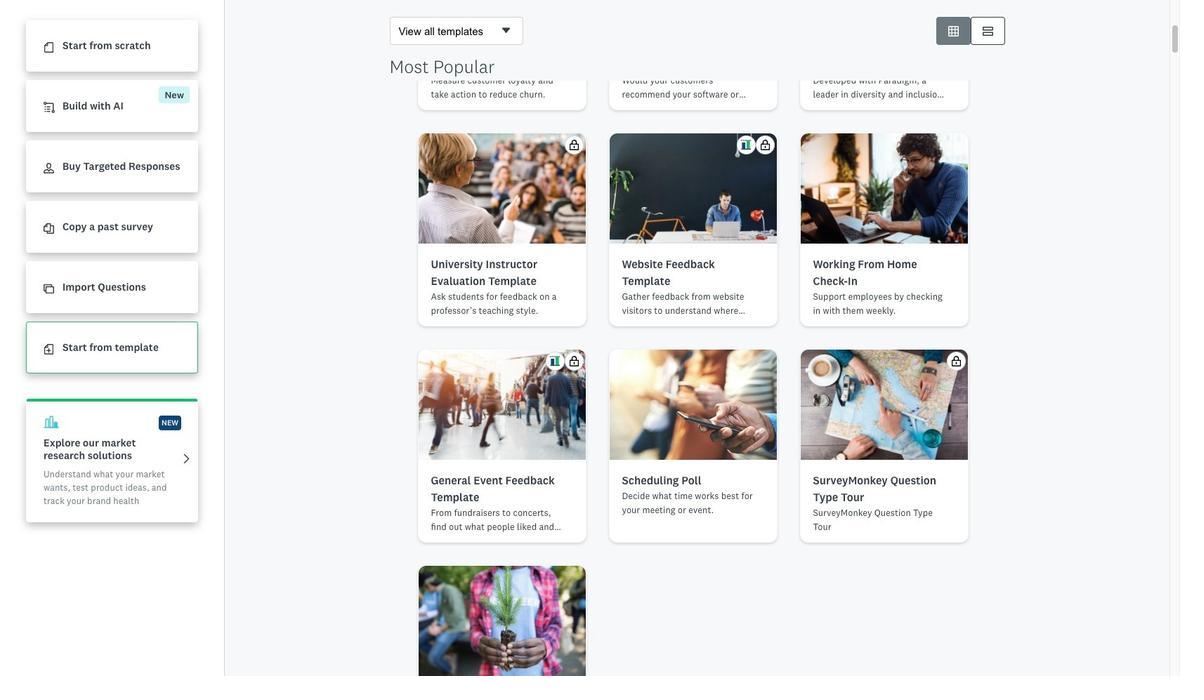 Task type: vqa. For each thing, say whether or not it's contained in the screenshot.
first Lock image from the bottom
yes



Task type: locate. For each thing, give the bounding box(es) containing it.
lock image for university instructor evaluation template image
[[569, 140, 580, 150]]

lock image
[[569, 140, 580, 150], [760, 140, 771, 150], [951, 356, 962, 367]]

0 horizontal spatial lock image
[[569, 140, 580, 150]]

documentclone image
[[44, 224, 54, 234]]

volunteer feedback template image
[[419, 567, 586, 677]]

2 horizontal spatial lock image
[[951, 356, 962, 367]]

user image
[[44, 163, 54, 174]]

net promoter® score (nps) template image
[[419, 0, 586, 27]]

university instructor evaluation template image
[[419, 134, 586, 244]]

lock image
[[569, 356, 580, 367]]

working from home check-in image
[[801, 134, 968, 244]]



Task type: describe. For each thing, give the bounding box(es) containing it.
document image
[[44, 42, 54, 53]]

textboxmultiple image
[[983, 26, 994, 36]]

surveymonkey question type tour image
[[801, 350, 968, 460]]

clone image
[[44, 284, 54, 295]]

lock image for surveymonkey question type tour image
[[951, 356, 962, 367]]

surveymonkey-paradigm belonging and inclusion template image
[[801, 0, 968, 27]]

chevronright image
[[181, 454, 192, 464]]

general event feedback template image
[[419, 350, 586, 460]]

website feedback template image
[[610, 134, 777, 244]]

documentplus image
[[44, 345, 54, 355]]

grid image
[[949, 26, 959, 36]]

scheduling poll image
[[610, 350, 777, 460]]

1 horizontal spatial lock image
[[760, 140, 771, 150]]



